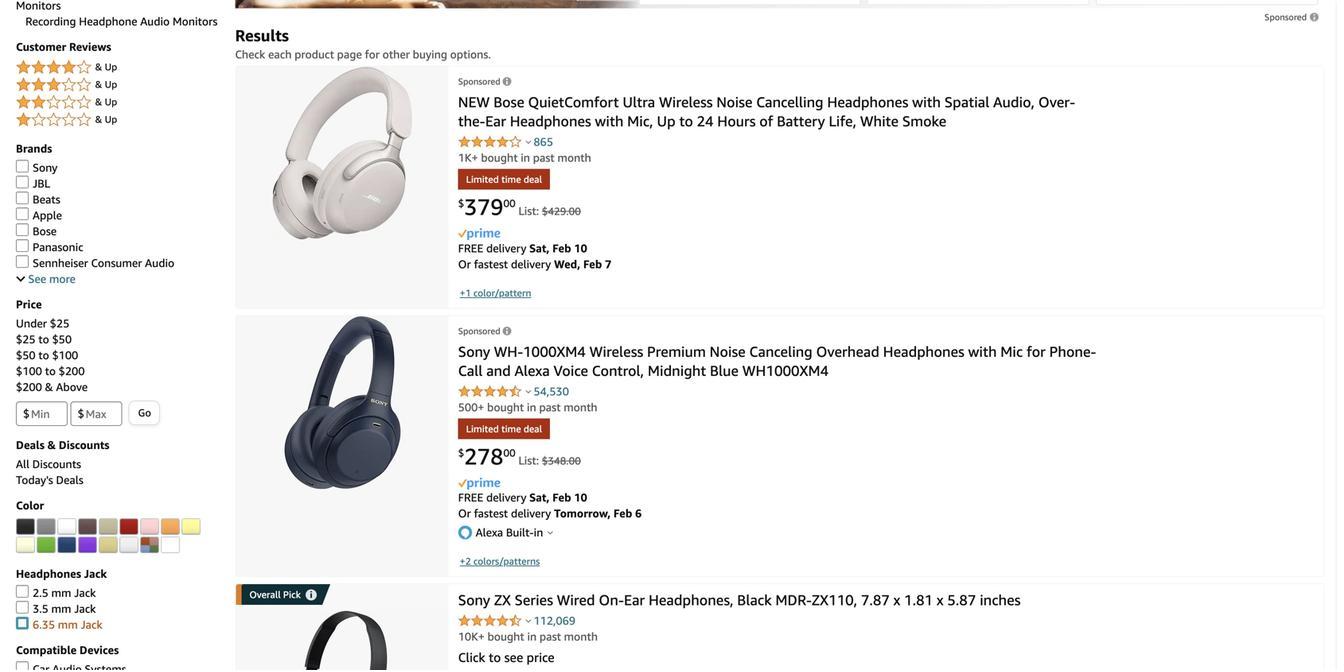 Task type: locate. For each thing, give the bounding box(es) containing it.
1 horizontal spatial with
[[912, 93, 941, 110]]

1 vertical spatial free
[[458, 492, 483, 505]]

in
[[521, 151, 530, 164], [527, 401, 536, 414], [534, 527, 543, 540], [527, 631, 537, 644]]

00 inside $ 379 00 list: $429.00
[[503, 197, 516, 210]]

0 vertical spatial sat,
[[529, 242, 550, 255]]

mdr-
[[776, 592, 812, 609]]

1 horizontal spatial wireless
[[659, 93, 713, 110]]

00
[[503, 197, 516, 210], [503, 447, 516, 460]]

1 horizontal spatial $50
[[52, 333, 72, 346]]

alexa
[[515, 362, 550, 379], [476, 527, 503, 540]]

checkbox image
[[16, 160, 29, 173], [16, 176, 29, 189], [16, 224, 29, 236], [16, 586, 29, 599]]

2 horizontal spatial with
[[968, 343, 997, 360]]

1 vertical spatial deal
[[524, 424, 542, 435]]

1 sat, from the top
[[529, 242, 550, 255]]

recording headphone audio monitors
[[25, 15, 218, 28]]

2.5 mm jack
[[33, 587, 96, 600]]

free delivery sat, feb 10 element up or fastest delivery tomorrow, feb 6 'element'
[[458, 492, 587, 505]]

1000xm4
[[523, 343, 586, 360]]

check
[[235, 48, 265, 61]]

1 time from the top
[[501, 174, 521, 185]]

sony inside the sony wh-1000xm4 wireless premium noise canceling overhead headphones with mic for phone- call and alexa voice control, midnight blue wh1000xm4
[[458, 343, 490, 360]]

checkbox image left jbl
[[16, 176, 29, 189]]

month for 278
[[564, 401, 597, 414]]

$200
[[59, 365, 85, 378], [16, 381, 42, 394]]

$ down 'above'
[[78, 408, 84, 421]]

1 vertical spatial wireless
[[590, 343, 643, 360]]

x
[[894, 592, 900, 609], [937, 592, 944, 609]]

checkbox image left the 6.35
[[16, 618, 29, 630]]

0 vertical spatial audio
[[140, 15, 170, 28]]

audio
[[140, 15, 170, 28], [145, 257, 174, 270]]

2 vertical spatial with
[[968, 343, 997, 360]]

1 vertical spatial bought
[[487, 401, 524, 414]]

4 stars & up element
[[16, 58, 219, 77]]

limited time deal
[[466, 174, 542, 185], [466, 424, 542, 435]]

mm for 2.5
[[51, 587, 71, 600]]

1 horizontal spatial $200
[[59, 365, 85, 378]]

2 time from the top
[[501, 424, 521, 435]]

1 amazon prime image from the top
[[458, 228, 500, 240]]

or
[[458, 258, 471, 271], [458, 508, 471, 521]]

1 vertical spatial for
[[1027, 343, 1046, 360]]

audio for consumer
[[145, 257, 174, 270]]

sony
[[33, 161, 58, 174], [458, 343, 490, 360], [458, 592, 490, 609]]

fastest inside free delivery sat, feb 10 or fastest delivery wed, feb 7
[[474, 258, 508, 271]]

$ down 500+
[[458, 447, 464, 460]]

10
[[574, 242, 587, 255], [574, 492, 587, 505]]

list: for 278
[[518, 454, 539, 467]]

& down $100 to $200 link on the left bottom of the page
[[45, 381, 53, 394]]

1 00 from the top
[[503, 197, 516, 210]]

1 deal from the top
[[524, 174, 542, 185]]

1 vertical spatial limited time deal
[[466, 424, 542, 435]]

2 fastest from the top
[[474, 508, 508, 521]]

1 limited from the top
[[466, 174, 499, 185]]

1 horizontal spatial $100
[[52, 349, 78, 362]]

up up 3 stars & up element
[[105, 61, 117, 72]]

0 vertical spatial for
[[365, 48, 380, 61]]

x left 1.81 on the bottom right of the page
[[894, 592, 900, 609]]

or inside free delivery sat, feb 10 or fastest delivery tomorrow, feb 6
[[458, 508, 471, 521]]

noise up hours
[[717, 93, 753, 110]]

0 vertical spatial alexa
[[515, 362, 550, 379]]

2 deal from the top
[[524, 424, 542, 435]]

0 vertical spatial month
[[557, 151, 591, 164]]

amazon prime image down 278
[[458, 478, 500, 490]]

1 vertical spatial $50
[[16, 349, 36, 362]]

0 horizontal spatial alexa
[[476, 527, 503, 540]]

discounts
[[59, 439, 109, 452], [32, 458, 81, 471]]

today's deals link
[[16, 474, 83, 487]]

1 checkbox image from the top
[[16, 192, 29, 205]]

0 vertical spatial list:
[[518, 204, 539, 218]]

up for 2 stars & up element
[[105, 96, 117, 107]]

& down 2 stars & up element
[[95, 114, 102, 125]]

new bose quietcomfort ultra wireless noise cancelling headphones with spatial audio, over- the-ear headphones with mic, up to 24 hours of battery life, white smoke link
[[458, 93, 1075, 130]]

$348.00
[[542, 455, 581, 467]]

0 vertical spatial bought
[[481, 151, 518, 164]]

1 vertical spatial deals
[[56, 474, 83, 487]]

checkbox image inside 2.5 mm jack link
[[16, 586, 29, 599]]

sponsored inside sponsored button
[[1265, 12, 1307, 22]]

0 vertical spatial $200
[[59, 365, 85, 378]]

3 checkbox image from the top
[[16, 240, 29, 252]]

0 horizontal spatial for
[[365, 48, 380, 61]]

in up price
[[527, 631, 537, 644]]

limited time deal link up $ 278 00 list: $348.00
[[458, 419, 550, 442]]

sennheiser consumer audio
[[33, 257, 174, 270]]

2 sat, from the top
[[529, 492, 550, 505]]

checkbox image inside 6.35 mm jack link
[[16, 618, 29, 630]]

0 vertical spatial ear
[[485, 112, 506, 130]]

1 10 from the top
[[574, 242, 587, 255]]

above
[[56, 381, 88, 394]]

0 vertical spatial limited
[[466, 174, 499, 185]]

bought
[[481, 151, 518, 164], [487, 401, 524, 414], [488, 631, 524, 644]]

checkbox image inside bose link
[[16, 224, 29, 236]]

to up $200 & above link
[[45, 365, 56, 378]]

0 vertical spatial noise
[[717, 93, 753, 110]]

noise for 379
[[717, 93, 753, 110]]

list: inside $ 278 00 list: $348.00
[[518, 454, 539, 467]]

0 vertical spatial wireless
[[659, 93, 713, 110]]

with up the 'smoke' at the right top of the page
[[912, 93, 941, 110]]

checkbox image inside "3.5 mm jack" link
[[16, 602, 29, 614]]

free delivery sat, feb 10 element
[[458, 242, 587, 255], [458, 492, 587, 505]]

beats link
[[16, 192, 60, 206]]

bought right 1k+
[[481, 151, 518, 164]]

past for 278
[[539, 401, 561, 414]]

1 vertical spatial audio
[[145, 257, 174, 270]]

1 limited time deal from the top
[[466, 174, 542, 185]]

379
[[464, 194, 503, 220]]

1 vertical spatial fastest
[[474, 508, 508, 521]]

reviews
[[69, 40, 111, 53]]

checkbox image up bose link on the left
[[16, 208, 29, 220]]

1 vertical spatial sat,
[[529, 492, 550, 505]]

or inside free delivery sat, feb 10 or fastest delivery wed, feb 7
[[458, 258, 471, 271]]

3 checkbox image from the top
[[16, 224, 29, 236]]

& for 4 stars & up element
[[95, 61, 102, 72]]

2 vertical spatial popover image
[[526, 620, 531, 624]]

bought right 500+
[[487, 401, 524, 414]]

delivery up the 'alexa built-in'
[[486, 492, 526, 505]]

1 vertical spatial bose
[[33, 225, 57, 238]]

$
[[458, 197, 464, 210], [23, 408, 30, 421], [78, 408, 84, 421], [458, 447, 464, 460]]

00 inside $ 278 00 list: $348.00
[[503, 447, 516, 460]]

checkbox image left 2.5
[[16, 586, 29, 599]]

and
[[486, 362, 511, 379]]

in down popover icon
[[527, 401, 536, 414]]

6
[[635, 508, 642, 521]]

sat, for 278
[[529, 492, 550, 505]]

0 vertical spatial fastest
[[474, 258, 508, 271]]

500+
[[458, 401, 484, 414]]

0 vertical spatial $100
[[52, 349, 78, 362]]

free down 278
[[458, 492, 483, 505]]

0 vertical spatial sony
[[33, 161, 58, 174]]

list:
[[518, 204, 539, 218], [518, 454, 539, 467]]

$200 up 'above'
[[59, 365, 85, 378]]

up down 4 stars & up element
[[105, 79, 117, 90]]

00 down 500+ bought in past month
[[503, 447, 516, 460]]

limited time deal link for 278
[[458, 419, 550, 442]]

$25 down 'under'
[[16, 333, 36, 346]]

popover image for 112,069
[[526, 620, 531, 624]]

0 horizontal spatial ear
[[485, 112, 506, 130]]

checkbox image down bose link on the left
[[16, 240, 29, 252]]

up for 4 stars & up element
[[105, 61, 117, 72]]

popover image down or fastest delivery tomorrow, feb 6 'element'
[[547, 531, 553, 535]]

$50
[[52, 333, 72, 346], [16, 349, 36, 362]]

white
[[860, 112, 899, 130]]

1 vertical spatial free delivery sat, feb 10 element
[[458, 492, 587, 505]]

past down 865
[[533, 151, 555, 164]]

list: left $429.00
[[518, 204, 539, 218]]

1 fastest from the top
[[474, 258, 508, 271]]

6 checkbox image from the top
[[16, 618, 29, 630]]

checkbox image down compatible
[[16, 662, 29, 671]]

0 vertical spatial $50
[[52, 333, 72, 346]]

popover image left 865 link
[[526, 140, 531, 144]]

0 vertical spatial bose
[[494, 93, 524, 110]]

free delivery sat, feb 10 element up or fastest delivery wed, feb 7 element
[[458, 242, 587, 255]]

mm up 6.35 mm jack link
[[51, 603, 71, 616]]

2 vertical spatial mm
[[58, 619, 78, 632]]

checkbox image inside jbl link
[[16, 176, 29, 189]]

other
[[383, 48, 410, 61]]

2 free from the top
[[458, 492, 483, 505]]

1 vertical spatial time
[[501, 424, 521, 435]]

discounts down max text field
[[59, 439, 109, 452]]

bose right new
[[494, 93, 524, 110]]

free delivery sat, feb 10 or fastest delivery wed, feb 7
[[458, 242, 612, 271]]

1 vertical spatial popover image
[[547, 531, 553, 535]]

free delivery sat, feb 10 element for 278
[[458, 492, 587, 505]]

1 vertical spatial or
[[458, 508, 471, 521]]

2 & up from the top
[[95, 79, 117, 90]]

limited down 1k+
[[466, 174, 499, 185]]

4 & up from the top
[[95, 114, 117, 125]]

control,
[[592, 362, 644, 379]]

popover image for 865
[[526, 140, 531, 144]]

alexa inside the sony wh-1000xm4 wireless premium noise canceling overhead headphones with mic for phone- call and alexa voice control, midnight blue wh1000xm4
[[515, 362, 550, 379]]

with left mic
[[968, 343, 997, 360]]

3 & up from the top
[[95, 96, 117, 107]]

sat, inside free delivery sat, feb 10 or fastest delivery wed, feb 7
[[529, 242, 550, 255]]

results check each product page for other buying options.
[[235, 26, 491, 61]]

1 vertical spatial mm
[[51, 603, 71, 616]]

free
[[458, 242, 483, 255], [458, 492, 483, 505]]

jack
[[84, 568, 107, 581], [74, 587, 96, 600], [74, 603, 96, 616], [81, 619, 102, 632]]

limited down 500+
[[466, 424, 499, 435]]

2 vertical spatial sony
[[458, 592, 490, 609]]

to
[[679, 112, 693, 130], [38, 333, 49, 346], [38, 349, 49, 362], [45, 365, 56, 378], [489, 651, 501, 666]]

1 vertical spatial month
[[564, 401, 597, 414]]

1 horizontal spatial deals
[[56, 474, 83, 487]]

1 vertical spatial noise
[[710, 343, 746, 360]]

1 vertical spatial limited
[[466, 424, 499, 435]]

limited time deal for 379
[[466, 174, 542, 185]]

sponsored for 278
[[458, 326, 500, 336]]

0 horizontal spatial bose
[[33, 225, 57, 238]]

2 00 from the top
[[503, 447, 516, 460]]

00 for 379
[[503, 197, 516, 210]]

wireless inside new bose quietcomfort ultra wireless noise cancelling headphones with spatial audio, over- the-ear headphones with mic, up to 24 hours of battery life, white smoke
[[659, 93, 713, 110]]

amazon prime image for 278
[[458, 478, 500, 490]]

0 horizontal spatial wireless
[[590, 343, 643, 360]]

1 vertical spatial $100
[[16, 365, 42, 378]]

checkbox image
[[16, 192, 29, 205], [16, 208, 29, 220], [16, 240, 29, 252], [16, 255, 29, 268], [16, 602, 29, 614], [16, 618, 29, 630], [16, 662, 29, 671]]

in inside button
[[534, 527, 543, 540]]

time
[[501, 174, 521, 185], [501, 424, 521, 435]]

popover image up 10k+ bought in past month
[[526, 620, 531, 624]]

1 vertical spatial sony
[[458, 343, 490, 360]]

alexa built-in
[[476, 527, 543, 540]]

color element
[[16, 519, 219, 556]]

beats
[[33, 193, 60, 206]]

list: for 379
[[518, 204, 539, 218]]

inches
[[980, 592, 1021, 609]]

alexa left built-
[[476, 527, 503, 540]]

limited for 278
[[466, 424, 499, 435]]

1 vertical spatial $25
[[16, 333, 36, 346]]

over-
[[1038, 93, 1075, 110]]

& down 4 stars & up element
[[95, 79, 102, 90]]

1 vertical spatial list:
[[518, 454, 539, 467]]

1 vertical spatial $200
[[16, 381, 42, 394]]

2 list: from the top
[[518, 454, 539, 467]]

noise inside the sony wh-1000xm4 wireless premium noise canceling overhead headphones with mic for phone- call and alexa voice control, midnight blue wh1000xm4
[[710, 343, 746, 360]]

overhead
[[816, 343, 879, 360]]

checkbox image for 6.35 mm jack
[[16, 618, 29, 630]]

sony up call
[[458, 343, 490, 360]]

0 vertical spatial amazon prime image
[[458, 228, 500, 240]]

& for 2 stars & up element
[[95, 96, 102, 107]]

ear left headphones,
[[624, 592, 645, 609]]

2 limited time deal link from the top
[[458, 419, 550, 442]]

$100 up $100 to $200 link on the left bottom of the page
[[52, 349, 78, 362]]

10 up the wed,
[[574, 242, 587, 255]]

& down 3 stars & up element
[[95, 96, 102, 107]]

sony zx series wired on-ear headphones, black mdr-zx110, 7.87 x 1.81 x 5.87 inches image
[[297, 611, 387, 671]]

mm
[[51, 587, 71, 600], [51, 603, 71, 616], [58, 619, 78, 632]]

list: inside $ 379 00 list: $429.00
[[518, 204, 539, 218]]

$200 down $100 to $200 link on the left bottom of the page
[[16, 381, 42, 394]]

1 horizontal spatial bose
[[494, 93, 524, 110]]

ear down new
[[485, 112, 506, 130]]

discounts up today's deals link
[[32, 458, 81, 471]]

checkbox image inside beats link
[[16, 192, 29, 205]]

amazon prime image down 379 at the top
[[458, 228, 500, 240]]

fastest inside free delivery sat, feb 10 or fastest delivery tomorrow, feb 6
[[474, 508, 508, 521]]

popover image
[[526, 140, 531, 144], [547, 531, 553, 535], [526, 620, 531, 624]]

fastest up '+1 color/pattern'
[[474, 258, 508, 271]]

1 & up from the top
[[95, 61, 117, 72]]

for right mic
[[1027, 343, 1046, 360]]

sponsored button for 379
[[458, 76, 511, 87]]

1 horizontal spatial $25
[[50, 317, 69, 330]]

0 vertical spatial deal
[[524, 174, 542, 185]]

2 vertical spatial month
[[564, 631, 598, 644]]

time down 1k+ bought in past month
[[501, 174, 521, 185]]

limited time deal link
[[458, 169, 550, 192], [458, 419, 550, 442]]

wh1000xm4
[[742, 362, 829, 379]]

1 vertical spatial 00
[[503, 447, 516, 460]]

headphones inside the sony wh-1000xm4 wireless premium noise canceling overhead headphones with mic for phone- call and alexa voice control, midnight blue wh1000xm4
[[883, 343, 964, 360]]

2 vertical spatial sponsored button
[[458, 326, 511, 336]]

alexa inside button
[[476, 527, 503, 540]]

0 vertical spatial popover image
[[526, 140, 531, 144]]

0 vertical spatial sponsored button
[[1265, 9, 1320, 25]]

sony up jbl
[[33, 161, 58, 174]]

alexa built-in button
[[458, 525, 671, 541]]

headphones right overhead
[[883, 343, 964, 360]]

1 limited time deal link from the top
[[458, 169, 550, 192]]

1 vertical spatial with
[[595, 112, 624, 130]]

alexa up popover icon
[[515, 362, 550, 379]]

each
[[268, 48, 292, 61]]

0 vertical spatial mm
[[51, 587, 71, 600]]

noise inside new bose quietcomfort ultra wireless noise cancelling headphones with spatial audio, over- the-ear headphones with mic, up to 24 hours of battery life, white smoke
[[717, 93, 753, 110]]

limited time deal down 1k+ bought in past month
[[466, 174, 542, 185]]

up down 2 stars & up element
[[105, 114, 117, 125]]

$25 up $25 to $50 link
[[50, 317, 69, 330]]

free delivery sat, feb 10 element for 379
[[458, 242, 587, 255]]

free inside free delivery sat, feb 10 or fastest delivery tomorrow, feb 6
[[458, 492, 483, 505]]

0 vertical spatial 10
[[574, 242, 587, 255]]

& down the reviews
[[95, 61, 102, 72]]

see more button
[[16, 273, 76, 286]]

& up for third & up link from the bottom of the page
[[95, 79, 117, 90]]

headphones,
[[649, 592, 733, 609]]

1 list: from the top
[[518, 204, 539, 218]]

1 vertical spatial discounts
[[32, 458, 81, 471]]

10k+ bought in past month
[[458, 631, 598, 644]]

sat, inside free delivery sat, feb 10 or fastest delivery tomorrow, feb 6
[[529, 492, 550, 505]]

up for 1 star & up element
[[105, 114, 117, 125]]

2 10 from the top
[[574, 492, 587, 505]]

0 vertical spatial 00
[[503, 197, 516, 210]]

all discounts link
[[16, 458, 81, 471]]

2 vertical spatial sponsored
[[458, 326, 500, 336]]

audio left monitors
[[140, 15, 170, 28]]

see
[[28, 273, 46, 286]]

sony wh-1000xm4 wireless premium noise canceling overhead headphones with mic for phone- call and alexa voice control, midnight blue wh1000xm4
[[458, 343, 1096, 379]]

10 inside free delivery sat, feb 10 or fastest delivery wed, feb 7
[[574, 242, 587, 255]]

0 horizontal spatial deals
[[16, 439, 45, 452]]

6.35 mm jack
[[33, 619, 102, 632]]

sony zx series wired on-ear headphones, black mdr-zx110, 7.87 x 1.81 x 5.87 inches
[[458, 592, 1021, 609]]

in for 54,530
[[527, 401, 536, 414]]

jack for 6.35 mm jack
[[81, 619, 102, 632]]

cancelling
[[756, 93, 823, 110]]

1 horizontal spatial x
[[937, 592, 944, 609]]

0 vertical spatial sponsored
[[1265, 12, 1307, 22]]

to down under $25 link
[[38, 333, 49, 346]]

feb up or fastest delivery tomorrow, feb 6 'element'
[[552, 492, 571, 505]]

headphones up 865 link
[[510, 112, 591, 130]]

jack up 3.5 mm jack at the bottom
[[74, 587, 96, 600]]

phone-
[[1049, 343, 1096, 360]]

1 checkbox image from the top
[[16, 160, 29, 173]]

free inside free delivery sat, feb 10 or fastest delivery wed, feb 7
[[458, 242, 483, 255]]

2 x from the left
[[937, 592, 944, 609]]

1 vertical spatial sponsored button
[[458, 76, 511, 87]]

1 free delivery sat, feb 10 element from the top
[[458, 242, 587, 255]]

0 vertical spatial limited time deal
[[466, 174, 542, 185]]

& up for fourth & up link from the bottom
[[95, 61, 117, 72]]

3.5 mm jack link
[[16, 602, 96, 616]]

audio inside 'sennheiser consumer audio' link
[[145, 257, 174, 270]]

checkbox image inside sony link
[[16, 160, 29, 173]]

checkbox image up extender expand image at top left
[[16, 255, 29, 268]]

checkbox image inside panasonic link
[[16, 240, 29, 252]]

bought up click to see price
[[488, 631, 524, 644]]

2 amazon prime image from the top
[[458, 478, 500, 490]]

Max text field
[[71, 402, 122, 427]]

$ inside $ 278 00 list: $348.00
[[458, 447, 464, 460]]

1 vertical spatial limited time deal link
[[458, 419, 550, 442]]

list: left $348.00
[[518, 454, 539, 467]]

1 vertical spatial 10
[[574, 492, 587, 505]]

checkbox image down apple link
[[16, 224, 29, 236]]

2 free delivery sat, feb 10 element from the top
[[458, 492, 587, 505]]

page
[[337, 48, 362, 61]]

checkbox image down jbl link
[[16, 192, 29, 205]]

headphones
[[827, 93, 908, 110], [510, 112, 591, 130], [883, 343, 964, 360], [16, 568, 81, 581]]

1 x from the left
[[894, 592, 900, 609]]

$ 379 00 list: $429.00
[[458, 194, 581, 220]]

0 horizontal spatial $25
[[16, 333, 36, 346]]

1 horizontal spatial for
[[1027, 343, 1046, 360]]

fastest up the 'alexa built-in'
[[474, 508, 508, 521]]

& up link down the reviews
[[16, 58, 219, 77]]

0 horizontal spatial with
[[595, 112, 624, 130]]

amazon prime image
[[458, 228, 500, 240], [458, 478, 500, 490]]

1 free from the top
[[458, 242, 483, 255]]

& up link down 3 stars & up element
[[16, 111, 219, 130]]

0 vertical spatial discounts
[[59, 439, 109, 452]]

popover image inside the alexa built-in button
[[547, 531, 553, 535]]

with left mic,
[[595, 112, 624, 130]]

checkbox image inside apple link
[[16, 208, 29, 220]]

500+ bought in past month
[[458, 401, 597, 414]]

0 horizontal spatial $50
[[16, 349, 36, 362]]

1 vertical spatial past
[[539, 401, 561, 414]]

0 vertical spatial free
[[458, 242, 483, 255]]

0 horizontal spatial $100
[[16, 365, 42, 378]]

month up $429.00
[[557, 151, 591, 164]]

deals up all
[[16, 439, 45, 452]]

noise
[[717, 93, 753, 110], [710, 343, 746, 360]]

1 vertical spatial ear
[[624, 592, 645, 609]]

mm up 3.5 mm jack at the bottom
[[51, 587, 71, 600]]

bought for 379
[[481, 151, 518, 164]]

10 up tomorrow,
[[574, 492, 587, 505]]

mm down 3.5 mm jack at the bottom
[[58, 619, 78, 632]]

$50 down $25 to $50 link
[[16, 349, 36, 362]]

deal down 1k+ bought in past month
[[524, 174, 542, 185]]

up down 3 stars & up element
[[105, 96, 117, 107]]

sony left zx
[[458, 592, 490, 609]]

sony for sony
[[33, 161, 58, 174]]

for right page
[[365, 48, 380, 61]]

product
[[295, 48, 334, 61]]

free delivery sat, feb 10 or fastest delivery tomorrow, feb 6
[[458, 492, 642, 521]]

0 vertical spatial free delivery sat, feb 10 element
[[458, 242, 587, 255]]

in down or fastest delivery tomorrow, feb 6 'element'
[[534, 527, 543, 540]]

$200 & above link
[[16, 381, 88, 394]]

limited time deal up $ 278 00 list: $348.00
[[466, 424, 542, 435]]

checkbox image for sony
[[16, 160, 29, 173]]

wireless up the control,
[[590, 343, 643, 360]]

4 checkbox image from the top
[[16, 586, 29, 599]]

2 vertical spatial bought
[[488, 631, 524, 644]]

0 horizontal spatial x
[[894, 592, 900, 609]]

2 checkbox image from the top
[[16, 208, 29, 220]]

checkbox image inside 'sennheiser consumer audio' link
[[16, 255, 29, 268]]

2 limited time deal from the top
[[466, 424, 542, 435]]

6.35 mm jack link
[[16, 618, 102, 632]]

or fastest delivery tomorrow, feb 6 element
[[458, 508, 642, 521]]

up right mic,
[[657, 112, 676, 130]]

results
[[235, 26, 289, 45]]

0 vertical spatial with
[[912, 93, 941, 110]]

deal for 379
[[524, 174, 542, 185]]

10 inside free delivery sat, feb 10 or fastest delivery tomorrow, feb 6
[[574, 492, 587, 505]]

noise up blue
[[710, 343, 746, 360]]

2 limited from the top
[[466, 424, 499, 435]]

hours
[[717, 112, 756, 130]]

5 checkbox image from the top
[[16, 602, 29, 614]]

7
[[605, 258, 612, 271]]

7.87
[[861, 592, 890, 609]]

delivery
[[486, 242, 526, 255], [511, 258, 551, 271], [486, 492, 526, 505], [511, 508, 551, 521]]

options.
[[450, 48, 491, 61]]

wireless up 24
[[659, 93, 713, 110]]

limited for 379
[[466, 174, 499, 185]]

sat, up or fastest delivery wed, feb 7 element
[[529, 242, 550, 255]]

or fastest delivery wed, feb 7 element
[[458, 258, 612, 271]]

1 vertical spatial alexa
[[476, 527, 503, 540]]

2 checkbox image from the top
[[16, 176, 29, 189]]

2 or from the top
[[458, 508, 471, 521]]

1 or from the top
[[458, 258, 471, 271]]

1 vertical spatial sponsored
[[458, 76, 500, 87]]

4 checkbox image from the top
[[16, 255, 29, 268]]

& up down 4 stars & up element
[[95, 79, 117, 90]]



Task type: describe. For each thing, give the bounding box(es) containing it.
compatible
[[16, 644, 77, 657]]

1 star & up element
[[16, 111, 219, 130]]

canceling
[[749, 343, 812, 360]]

& for 3 stars & up element
[[95, 79, 102, 90]]

checkbox image for sennheiser consumer audio
[[16, 255, 29, 268]]

limited time deal link for 379
[[458, 169, 550, 192]]

2 & up link from the top
[[16, 76, 219, 95]]

headphones up 2.5 mm jack link
[[16, 568, 81, 581]]

mm for 6.35
[[58, 619, 78, 632]]

bose inside new bose quietcomfort ultra wireless noise cancelling headphones with spatial audio, over- the-ear headphones with mic, up to 24 hours of battery life, white smoke
[[494, 93, 524, 110]]

color/pattern
[[473, 288, 531, 299]]

on-
[[599, 592, 624, 609]]

+1 color/pattern
[[460, 288, 531, 299]]

ultra
[[623, 93, 655, 110]]

jbl link
[[16, 176, 50, 190]]

feb left 6
[[614, 508, 632, 521]]

6.35
[[33, 619, 55, 632]]

pick
[[283, 590, 301, 601]]

4 & up link from the top
[[16, 111, 219, 130]]

new
[[458, 93, 490, 110]]

apple link
[[16, 208, 62, 222]]

month for 379
[[557, 151, 591, 164]]

10k+
[[458, 631, 485, 644]]

0 vertical spatial $25
[[50, 317, 69, 330]]

865
[[534, 135, 553, 148]]

or for 278
[[458, 508, 471, 521]]

checkbox image for 3.5 mm jack
[[16, 602, 29, 614]]

amazon prime image for 379
[[458, 228, 500, 240]]

extender expand image
[[16, 273, 25, 282]]

free for 379
[[458, 242, 483, 255]]

zx110,
[[812, 592, 857, 609]]

with inside the sony wh-1000xm4 wireless premium noise canceling overhead headphones with mic for phone- call and alexa voice control, midnight blue wh1000xm4
[[968, 343, 997, 360]]

& for 1 star & up element
[[95, 114, 102, 125]]

customer reviews
[[16, 40, 111, 53]]

more
[[49, 273, 76, 286]]

to left see
[[489, 651, 501, 666]]

up for 3 stars & up element
[[105, 79, 117, 90]]

0 vertical spatial deals
[[16, 439, 45, 452]]

buying
[[413, 48, 447, 61]]

for inside results check each product page for other buying options.
[[365, 48, 380, 61]]

consumer
[[91, 257, 142, 270]]

time for 278
[[501, 424, 521, 435]]

Go submit
[[129, 402, 159, 425]]

all
[[16, 458, 29, 471]]

24
[[697, 112, 714, 130]]

midnight
[[648, 362, 706, 379]]

smoke
[[902, 112, 946, 130]]

1 & up link from the top
[[16, 58, 219, 77]]

past for 379
[[533, 151, 555, 164]]

+2
[[460, 557, 471, 568]]

brands
[[16, 142, 52, 155]]

checkbox image for bose
[[16, 224, 29, 236]]

of
[[759, 112, 773, 130]]

sponsored ad - sony wh-1000xm4 wireless premium noise canceling overhead headphones with mic for phone-call and alexa voic... image
[[284, 316, 401, 490]]

bought for 278
[[487, 401, 524, 414]]

under $25 $25 to $50 $50 to $100 $100 to $200 $200 & above
[[16, 317, 88, 394]]

$429.00
[[542, 205, 581, 218]]

headphone
[[79, 15, 137, 28]]

premium
[[647, 343, 706, 360]]

monitors
[[173, 15, 218, 28]]

865 link
[[534, 135, 553, 148]]

$50 to $100 link
[[16, 349, 78, 362]]

Min text field
[[16, 402, 68, 427]]

click
[[458, 651, 485, 666]]

blue
[[710, 362, 739, 379]]

feb left 7
[[583, 258, 602, 271]]

time for 379
[[501, 174, 521, 185]]

compatible devices
[[16, 644, 119, 657]]

devices
[[80, 644, 119, 657]]

new bose quietcomfort ultra wireless noise cancelling headphones with spatial audio, over- the-ear headphones with mic, up to 24 hours of battery life, white smoke
[[458, 93, 1075, 130]]

2.5
[[33, 587, 48, 600]]

5.87
[[947, 592, 976, 609]]

+1
[[460, 288, 471, 299]]

black
[[737, 592, 772, 609]]

delivery up or fastest delivery wed, feb 7 element
[[486, 242, 526, 255]]

sony for sony zx series wired on-ear headphones, black mdr-zx110, 7.87 x 1.81 x 5.87 inches
[[458, 592, 490, 609]]

10 for 278
[[574, 492, 587, 505]]

the-
[[458, 112, 485, 130]]

3.5
[[33, 603, 48, 616]]

$ 278 00 list: $348.00
[[458, 444, 581, 470]]

panasonic link
[[16, 240, 83, 254]]

limited time deal for 278
[[466, 424, 542, 435]]

278
[[464, 444, 503, 470]]

noise for 278
[[710, 343, 746, 360]]

price
[[16, 298, 42, 311]]

checkbox image for beats
[[16, 192, 29, 205]]

mic,
[[627, 112, 653, 130]]

00 for 278
[[503, 447, 516, 460]]

to inside new bose quietcomfort ultra wireless noise cancelling headphones with spatial audio, over- the-ear headphones with mic, up to 24 hours of battery life, white smoke
[[679, 112, 693, 130]]

checkbox image for 2.5 mm jack
[[16, 586, 29, 599]]

54,530 link
[[534, 385, 569, 398]]

sony for sony wh-1000xm4 wireless premium noise canceling overhead headphones with mic for phone- call and alexa voice control, midnight blue wh1000xm4
[[458, 343, 490, 360]]

sponsored for 379
[[458, 76, 500, 87]]

today's
[[16, 474, 53, 487]]

$ inside $ 379 00 list: $429.00
[[458, 197, 464, 210]]

54,530
[[534, 385, 569, 398]]

under $25 link
[[16, 317, 69, 330]]

$ down $200 & above link
[[23, 408, 30, 421]]

1.81
[[904, 592, 933, 609]]

or for 379
[[458, 258, 471, 271]]

& up for third & up link from the top of the page
[[95, 96, 117, 107]]

wired
[[557, 592, 595, 609]]

checkbox image for panasonic
[[16, 240, 29, 252]]

jack up 2.5 mm jack
[[84, 568, 107, 581]]

3 stars & up element
[[16, 76, 219, 95]]

fastest for 278
[[474, 508, 508, 521]]

quietcomfort
[[528, 93, 619, 110]]

customer
[[16, 40, 66, 53]]

3 & up link from the top
[[16, 93, 219, 112]]

2 vertical spatial past
[[540, 631, 561, 644]]

up inside new bose quietcomfort ultra wireless noise cancelling headphones with spatial audio, over- the-ear headphones with mic, up to 24 hours of battery life, white smoke
[[657, 112, 676, 130]]

sony wh-1000xm4 wireless premium noise canceling overhead headphones with mic for phone- call and alexa voice control, midnight blue wh1000xm4 link
[[458, 343, 1096, 379]]

in for 112,069
[[527, 631, 537, 644]]

& up for fourth & up link from the top of the page
[[95, 114, 117, 125]]

1k+ bought in past month
[[458, 151, 591, 164]]

headphones jack
[[16, 568, 107, 581]]

sat, for 379
[[529, 242, 550, 255]]

battery
[[777, 112, 825, 130]]

overall pick
[[249, 590, 301, 601]]

deal for 278
[[524, 424, 542, 435]]

wh-
[[494, 343, 523, 360]]

sponsored ad - new bose quietcomfort ultra wireless noise cancelling headphones with spatial audio, over-the-ear headphone... image
[[272, 66, 412, 240]]

& inside deals & discounts all discounts today's deals
[[47, 439, 56, 452]]

voice
[[554, 362, 588, 379]]

ear inside new bose quietcomfort ultra wireless noise cancelling headphones with spatial audio, over- the-ear headphones with mic, up to 24 hours of battery life, white smoke
[[485, 112, 506, 130]]

wireless inside the sony wh-1000xm4 wireless premium noise canceling overhead headphones with mic for phone- call and alexa voice control, midnight blue wh1000xm4
[[590, 343, 643, 360]]

feb up the wed,
[[552, 242, 571, 255]]

series
[[515, 592, 553, 609]]

bose link
[[16, 224, 57, 238]]

sponsored button for 278
[[458, 326, 511, 336]]

1 horizontal spatial ear
[[624, 592, 645, 609]]

wed,
[[554, 258, 580, 271]]

headphones up white
[[827, 93, 908, 110]]

audio for headphone
[[140, 15, 170, 28]]

click to see price link
[[458, 651, 555, 666]]

call
[[458, 362, 483, 379]]

jack for 3.5 mm jack
[[74, 603, 96, 616]]

free for 278
[[458, 492, 483, 505]]

for inside the sony wh-1000xm4 wireless premium noise canceling overhead headphones with mic for phone- call and alexa voice control, midnight blue wh1000xm4
[[1027, 343, 1046, 360]]

under
[[16, 317, 47, 330]]

& inside under $25 $25 to $50 $50 to $100 $100 to $200 $200 & above
[[45, 381, 53, 394]]

mm for 3.5
[[51, 603, 71, 616]]

112,069 link
[[534, 615, 576, 628]]

jack for 2.5 mm jack
[[74, 587, 96, 600]]

delivery left the wed,
[[511, 258, 551, 271]]

fastest for 379
[[474, 258, 508, 271]]

delivery up built-
[[511, 508, 551, 521]]

audio,
[[993, 93, 1035, 110]]

zx
[[494, 592, 511, 609]]

deals & discounts all discounts today's deals
[[16, 439, 109, 487]]

in for 865
[[521, 151, 530, 164]]

sony link
[[16, 160, 58, 174]]

to down $25 to $50 link
[[38, 349, 49, 362]]

10 for 379
[[574, 242, 587, 255]]

popover image
[[526, 390, 531, 394]]

0 horizontal spatial $200
[[16, 381, 42, 394]]

2 stars & up element
[[16, 93, 219, 112]]

built-
[[506, 527, 534, 540]]

colors/patterns
[[473, 557, 540, 568]]

+2 colors/patterns
[[460, 557, 540, 568]]

checkbox image for apple
[[16, 208, 29, 220]]

checkbox image for jbl
[[16, 176, 29, 189]]

click to see price
[[458, 651, 555, 666]]

7 checkbox image from the top
[[16, 662, 29, 671]]



Task type: vqa. For each thing, say whether or not it's contained in the screenshot.
1st the Limited
yes



